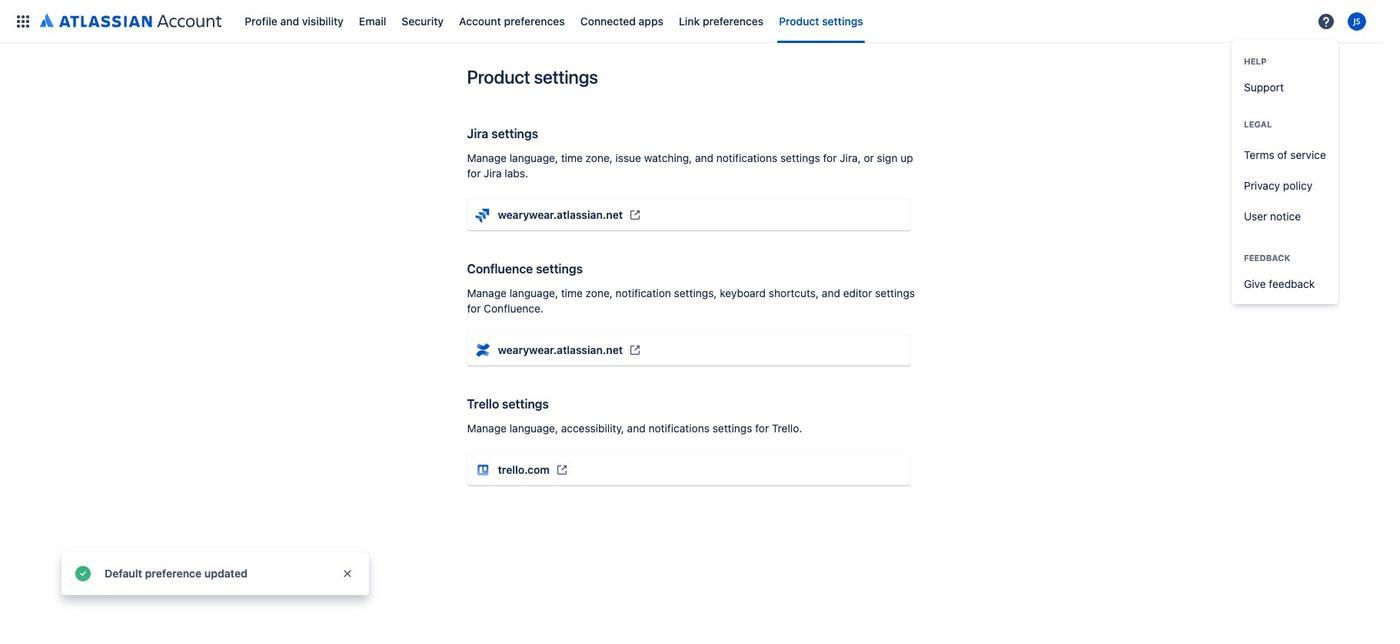 Task type: describe. For each thing, give the bounding box(es) containing it.
help image
[[1318, 12, 1336, 30]]

privacy policy link
[[1232, 171, 1339, 202]]

visibility
[[302, 14, 344, 27]]

preferences for link preferences
[[703, 14, 764, 27]]

terms
[[1244, 148, 1275, 162]]

manage for manage language, time zone, notification settings, keyboard shortcuts, and editor settings for confluence.
[[467, 287, 507, 300]]

product settings inside manage profile menu 'element'
[[779, 14, 863, 27]]

apps
[[639, 14, 664, 27]]

preferences for account preferences
[[504, 14, 565, 27]]

trello.com link
[[473, 461, 904, 480]]

zone, for notification
[[586, 287, 613, 300]]

give feedback button
[[1232, 269, 1339, 300]]

https://wearywear.atlassian.net image
[[629, 345, 642, 357]]

manage for manage language, accessibility, and notifications settings for trello.
[[467, 422, 507, 435]]

dismiss image
[[341, 568, 354, 581]]

keyboard
[[720, 287, 766, 300]]

support link
[[1232, 72, 1339, 103]]

legal heading
[[1232, 118, 1339, 131]]

legal group
[[1232, 103, 1339, 242]]

switch to... image
[[14, 12, 32, 30]]

privacy policy
[[1244, 179, 1313, 192]]

labs.
[[505, 167, 528, 180]]

of
[[1278, 148, 1288, 162]]

for left labs.
[[467, 167, 481, 180]]

and right accessibility,
[[627, 422, 646, 435]]

trello
[[467, 398, 499, 411]]

or
[[864, 152, 874, 165]]

wearywear.atlassian.net for https://wearywear.atlassian.net image
[[498, 208, 623, 222]]

settings inside manage language, time zone, issue watching, and notifications settings for jira, or sign up for jira labs.
[[781, 152, 821, 165]]

confluence
[[467, 262, 533, 276]]

connected apps
[[580, 14, 664, 27]]

link
[[679, 14, 700, 27]]

0 horizontal spatial product settings
[[467, 66, 598, 88]]

link preferences
[[679, 14, 764, 27]]

default preference updated
[[105, 568, 248, 581]]

feedback
[[1244, 253, 1291, 263]]

for inside 'manage language, time zone, notification settings, keyboard shortcuts, and editor settings for confluence.'
[[467, 302, 481, 315]]

trello settings
[[467, 398, 549, 411]]

trello.
[[772, 422, 802, 435]]

0 vertical spatial jira
[[467, 127, 489, 141]]

jira inside manage language, time zone, issue watching, and notifications settings for jira, or sign up for jira labs.
[[484, 167, 502, 180]]

manage language, accessibility, and notifications settings for trello.
[[467, 422, 802, 435]]

settings inside 'manage language, time zone, notification settings, keyboard shortcuts, and editor settings for confluence.'
[[875, 287, 915, 300]]

feedback
[[1269, 278, 1315, 291]]

jira,
[[840, 152, 861, 165]]

manage profile menu element
[[9, 0, 1313, 43]]

manage for manage language, time zone, issue watching, and notifications settings for jira, or sign up for jira labs.
[[467, 152, 507, 165]]

and inside manage language, time zone, issue watching, and notifications settings for jira, or sign up for jira labs.
[[695, 152, 714, 165]]

confluence image
[[473, 341, 492, 360]]

user notice link
[[1232, 202, 1339, 232]]

help heading
[[1232, 55, 1339, 68]]

email
[[359, 14, 386, 27]]

feedback group
[[1232, 237, 1339, 305]]

profile
[[245, 14, 278, 27]]

for left trello.
[[756, 422, 769, 435]]

trello.com
[[498, 464, 550, 477]]

issue
[[616, 152, 641, 165]]

support
[[1244, 81, 1284, 94]]

language, for manage language, time zone, notification settings, keyboard shortcuts, and editor settings for confluence.
[[510, 287, 558, 300]]

sign
[[877, 152, 898, 165]]

profile and visibility link
[[240, 9, 348, 33]]

user notice
[[1244, 210, 1301, 223]]

updated
[[204, 568, 248, 581]]

help
[[1244, 56, 1267, 66]]

watching,
[[644, 152, 692, 165]]

default
[[105, 568, 142, 581]]

shortcuts,
[[769, 287, 819, 300]]

0 horizontal spatial notifications
[[649, 422, 710, 435]]



Task type: locate. For each thing, give the bounding box(es) containing it.
confluence.
[[484, 302, 544, 315]]

for left confluence. on the top left of the page
[[467, 302, 481, 315]]

2 time from the top
[[561, 287, 583, 300]]

product
[[779, 14, 820, 27], [467, 66, 530, 88]]

2 vertical spatial language,
[[510, 422, 558, 435]]

https://wearywear.atlassian.net image
[[629, 209, 642, 222]]

2 zone, from the top
[[586, 287, 613, 300]]

notifications inside manage language, time zone, issue watching, and notifications settings for jira, or sign up for jira labs.
[[717, 152, 778, 165]]

zone, left notification
[[586, 287, 613, 300]]

0 vertical spatial product
[[779, 14, 820, 27]]

3 language, from the top
[[510, 422, 558, 435]]

3 manage from the top
[[467, 422, 507, 435]]

wearywear.atlassian.net link
[[473, 206, 904, 225], [473, 341, 904, 360]]

editor
[[844, 287, 873, 300]]

1 vertical spatial language,
[[510, 287, 558, 300]]

manage down jira settings
[[467, 152, 507, 165]]

1 wearywear.atlassian.net link from the top
[[473, 206, 904, 225]]

and left the editor
[[822, 287, 841, 300]]

security
[[402, 14, 444, 27]]

time down confluence settings
[[561, 287, 583, 300]]

wearywear.atlassian.net link down manage language, time zone, issue watching, and notifications settings for jira, or sign up for jira labs.
[[473, 206, 904, 225]]

1 vertical spatial product
[[467, 66, 530, 88]]

0 vertical spatial manage
[[467, 152, 507, 165]]

policy
[[1284, 179, 1313, 192]]

1 preferences from the left
[[504, 14, 565, 27]]

0 vertical spatial zone,
[[586, 152, 613, 165]]

security link
[[397, 9, 449, 33]]

2 preferences from the left
[[703, 14, 764, 27]]

0 horizontal spatial product
[[467, 66, 530, 88]]

1 horizontal spatial notifications
[[717, 152, 778, 165]]

zone, for issue
[[586, 152, 613, 165]]

time left issue at left top
[[561, 152, 583, 165]]

account preferences link
[[455, 9, 570, 33]]

link preferences link
[[674, 9, 769, 33]]

zone, left issue at left top
[[586, 152, 613, 165]]

settings
[[822, 14, 863, 27], [534, 66, 598, 88], [492, 127, 538, 141], [781, 152, 821, 165], [536, 262, 583, 276], [875, 287, 915, 300], [502, 398, 549, 411], [713, 422, 753, 435]]

notifications
[[717, 152, 778, 165], [649, 422, 710, 435]]

1 vertical spatial notifications
[[649, 422, 710, 435]]

and right watching,
[[695, 152, 714, 165]]

0 vertical spatial notifications
[[717, 152, 778, 165]]

0 vertical spatial product settings
[[779, 14, 863, 27]]

0 vertical spatial wearywear.atlassian.net link
[[473, 206, 904, 225]]

1 manage from the top
[[467, 152, 507, 165]]

manage
[[467, 152, 507, 165], [467, 287, 507, 300], [467, 422, 507, 435]]

manage language, time zone, notification settings, keyboard shortcuts, and editor settings for confluence.
[[467, 287, 915, 315]]

jira
[[467, 127, 489, 141], [484, 167, 502, 180]]

time for notification
[[561, 287, 583, 300]]

user
[[1244, 210, 1268, 223]]

time for issue
[[561, 152, 583, 165]]

1 horizontal spatial product
[[779, 14, 820, 27]]

manage inside manage language, time zone, issue watching, and notifications settings for jira, or sign up for jira labs.
[[467, 152, 507, 165]]

wearywear.atlassian.net down labs.
[[498, 208, 623, 222]]

confluence settings
[[467, 262, 583, 276]]

email link
[[354, 9, 391, 33]]

1 language, from the top
[[510, 152, 558, 165]]

language, down trello settings
[[510, 422, 558, 435]]

notification
[[616, 287, 671, 300]]

0 vertical spatial wearywear.atlassian.net
[[498, 208, 623, 222]]

banner
[[0, 0, 1384, 43]]

language, inside manage language, time zone, issue watching, and notifications settings for jira, or sign up for jira labs.
[[510, 152, 558, 165]]

zone, inside 'manage language, time zone, notification settings, keyboard shortcuts, and editor settings for confluence.'
[[586, 287, 613, 300]]

jira settings
[[467, 127, 538, 141]]

service
[[1291, 148, 1327, 162]]

manage down confluence
[[467, 287, 507, 300]]

give feedback
[[1244, 278, 1315, 291]]

notice
[[1271, 210, 1301, 223]]

preferences
[[504, 14, 565, 27], [703, 14, 764, 27]]

and right profile
[[280, 14, 299, 27]]

language, up labs.
[[510, 152, 558, 165]]

2 wearywear.atlassian.net from the top
[[498, 344, 623, 357]]

1 vertical spatial wearywear.atlassian.net
[[498, 344, 623, 357]]

help group
[[1232, 40, 1339, 108]]

group containing terms of service
[[1232, 135, 1339, 237]]

connected
[[580, 14, 636, 27]]

privacy
[[1244, 179, 1281, 192]]

wearywear.atlassian.net down confluence. on the top left of the page
[[498, 344, 623, 357]]

language, for manage language, time zone, issue watching, and notifications settings for jira, or sign up for jira labs.
[[510, 152, 558, 165]]

1 vertical spatial product settings
[[467, 66, 598, 88]]

language, for manage language, accessibility, and notifications settings for trello.
[[510, 422, 558, 435]]

language, up confluence. on the top left of the page
[[510, 287, 558, 300]]

wearywear.atlassian.net link down 'manage language, time zone, notification settings, keyboard shortcuts, and editor settings for confluence.'
[[473, 341, 904, 360]]

account
[[459, 14, 501, 27]]

time
[[561, 152, 583, 165], [561, 287, 583, 300]]

manage language, time zone, issue watching, and notifications settings for jira, or sign up for jira labs.
[[467, 152, 913, 180]]

confluence image
[[473, 341, 492, 360]]

preferences right account
[[504, 14, 565, 27]]

language,
[[510, 152, 558, 165], [510, 287, 558, 300], [510, 422, 558, 435]]

2 wearywear.atlassian.net link from the top
[[473, 341, 904, 360]]

language, inside 'manage language, time zone, notification settings, keyboard shortcuts, and editor settings for confluence.'
[[510, 287, 558, 300]]

zone,
[[586, 152, 613, 165], [586, 287, 613, 300]]

settings inside product settings link
[[822, 14, 863, 27]]

settings,
[[674, 287, 717, 300]]

feedback heading
[[1232, 252, 1339, 265]]

0 vertical spatial time
[[561, 152, 583, 165]]

https://trello.com image
[[556, 465, 568, 477]]

2 vertical spatial manage
[[467, 422, 507, 435]]

2 language, from the top
[[510, 287, 558, 300]]

account preferences
[[459, 14, 565, 27]]

give
[[1244, 278, 1266, 291]]

1 horizontal spatial product settings
[[779, 14, 863, 27]]

1 vertical spatial jira
[[484, 167, 502, 180]]

0 vertical spatial language,
[[510, 152, 558, 165]]

manage inside 'manage language, time zone, notification settings, keyboard shortcuts, and editor settings for confluence.'
[[467, 287, 507, 300]]

1 vertical spatial wearywear.atlassian.net link
[[473, 341, 904, 360]]

wearywear.atlassian.net for https://wearywear.atlassian.net icon
[[498, 344, 623, 357]]

connected apps link
[[576, 9, 668, 33]]

0 horizontal spatial preferences
[[504, 14, 565, 27]]

time inside manage language, time zone, issue watching, and notifications settings for jira, or sign up for jira labs.
[[561, 152, 583, 165]]

jira image
[[473, 206, 492, 225], [473, 206, 492, 225]]

1 horizontal spatial preferences
[[703, 14, 764, 27]]

product settings link
[[775, 9, 868, 33]]

zone, inside manage language, time zone, issue watching, and notifications settings for jira, or sign up for jira labs.
[[586, 152, 613, 165]]

manage down trello
[[467, 422, 507, 435]]

1 time from the top
[[561, 152, 583, 165]]

trello image
[[473, 461, 492, 480], [473, 461, 492, 480]]

and
[[280, 14, 299, 27], [695, 152, 714, 165], [822, 287, 841, 300], [627, 422, 646, 435]]

time inside 'manage language, time zone, notification settings, keyboard shortcuts, and editor settings for confluence.'
[[561, 287, 583, 300]]

for left "jira,"
[[823, 152, 837, 165]]

up
[[901, 152, 913, 165]]

profile and visibility
[[245, 14, 344, 27]]

preference
[[145, 568, 202, 581]]

wearywear.atlassian.net
[[498, 208, 623, 222], [498, 344, 623, 357]]

terms of service link
[[1232, 140, 1339, 171]]

1 vertical spatial time
[[561, 287, 583, 300]]

product inside manage profile menu 'element'
[[779, 14, 820, 27]]

account image
[[1348, 12, 1367, 30]]

legal
[[1244, 119, 1273, 129]]

for
[[823, 152, 837, 165], [467, 167, 481, 180], [467, 302, 481, 315], [756, 422, 769, 435]]

banner containing profile and visibility
[[0, 0, 1384, 43]]

and inside manage profile menu 'element'
[[280, 14, 299, 27]]

accessibility,
[[561, 422, 624, 435]]

product settings
[[779, 14, 863, 27], [467, 66, 598, 88]]

terms of service
[[1244, 148, 1327, 162]]

group
[[1232, 135, 1339, 237]]

and inside 'manage language, time zone, notification settings, keyboard shortcuts, and editor settings for confluence.'
[[822, 287, 841, 300]]

1 vertical spatial zone,
[[586, 287, 613, 300]]

1 vertical spatial manage
[[467, 287, 507, 300]]

1 wearywear.atlassian.net from the top
[[498, 208, 623, 222]]

preferences right link
[[703, 14, 764, 27]]

2 manage from the top
[[467, 287, 507, 300]]

1 zone, from the top
[[586, 152, 613, 165]]



Task type: vqa. For each thing, say whether or not it's contained in the screenshot.
data.
no



